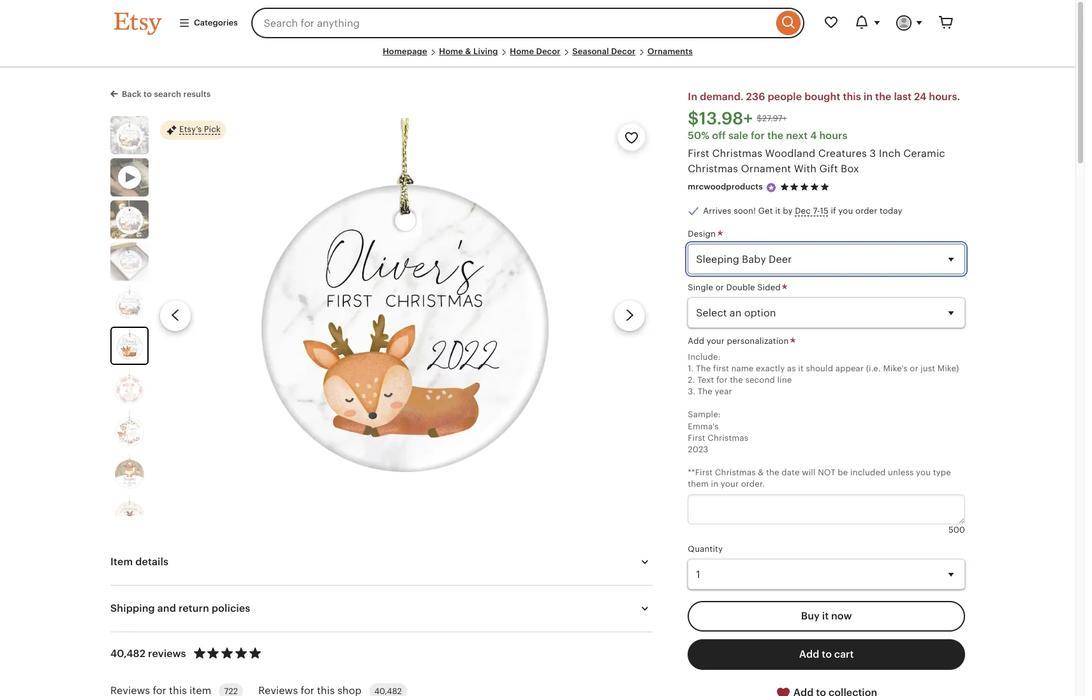 Task type: describe. For each thing, give the bounding box(es) containing it.
home for home decor
[[510, 47, 534, 56]]

today
[[880, 206, 903, 216]]

1 horizontal spatial in
[[864, 91, 873, 103]]

homepage link
[[383, 47, 427, 56]]

line
[[778, 375, 792, 385]]

with
[[794, 163, 817, 175]]

back
[[122, 89, 142, 99]]

or inside include: 1. the first name exactly as it should appear (i.e. mike's or just mike) 2. text for the second line 3. the year
[[910, 364, 919, 373]]

buy it now button
[[688, 601, 966, 632]]

for inside include: 1. the first name exactly as it should appear (i.e. mike's or just mike) 2. text for the second line 3. the year
[[717, 375, 728, 385]]

the down $27.97+
[[768, 130, 784, 142]]

none search field inside categories banner
[[251, 8, 805, 38]]

decor for home decor
[[536, 47, 561, 56]]

buy it now
[[802, 610, 852, 622]]

creatures
[[819, 148, 867, 160]]

first christmas woodland creatures 3 inch ceramic christmas image 2 image
[[110, 200, 149, 239]]

home decor
[[510, 47, 561, 56]]

as
[[788, 364, 796, 373]]

date
[[782, 468, 800, 478]]

soon! get
[[734, 206, 773, 216]]

personalization
[[727, 337, 789, 346]]

if
[[831, 206, 837, 216]]

pick
[[204, 125, 221, 134]]

them
[[688, 480, 709, 489]]

christmas inside **first christmas & the date will not be included unless you type them in your order.
[[715, 468, 756, 478]]

the inside include: 1. the first name exactly as it should appear (i.e. mike's or just mike) 2. text for the second line 3. the year
[[730, 375, 743, 385]]

and
[[158, 602, 176, 614]]

home & living link
[[439, 47, 498, 56]]

sided
[[758, 283, 781, 292]]

4
[[811, 130, 817, 142]]

seasonal
[[573, 47, 609, 56]]

star_seller image
[[766, 182, 777, 193]]

home & living
[[439, 47, 498, 56]]

categories banner
[[91, 0, 985, 46]]

return
[[179, 602, 209, 614]]

homepage
[[383, 47, 427, 56]]

236
[[747, 91, 766, 103]]

it inside button
[[823, 610, 829, 622]]

seasonal decor
[[573, 47, 636, 56]]

item details button
[[99, 547, 664, 577]]

include: 1. the first name exactly as it should appear (i.e. mike's or just mike) 2. text for the second line 3. the year
[[688, 352, 960, 396]]

home for home & living
[[439, 47, 463, 56]]

decor for seasonal decor
[[611, 47, 636, 56]]

0 vertical spatial you
[[839, 206, 854, 216]]

included
[[851, 468, 886, 478]]

0 vertical spatial it
[[776, 206, 781, 216]]

1 vertical spatial the
[[698, 387, 713, 396]]

people
[[768, 91, 802, 103]]

in inside **first christmas & the date will not be included unless you type them in your order.
[[711, 480, 719, 489]]

text
[[698, 375, 714, 385]]

first
[[714, 364, 729, 373]]

seasonal decor link
[[573, 47, 636, 56]]

50%
[[688, 130, 710, 142]]

hours
[[820, 130, 848, 142]]

back to search results link
[[110, 87, 211, 100]]

last
[[894, 91, 912, 103]]

categories button
[[169, 11, 247, 35]]

mrcwoodproducts link
[[688, 182, 763, 192]]

dec
[[795, 206, 811, 216]]

sale
[[729, 130, 749, 142]]

**first christmas & the date will not be included unless you type them in your order.
[[688, 468, 952, 489]]

living
[[474, 47, 498, 56]]

should
[[806, 364, 834, 373]]

2.
[[688, 375, 695, 385]]

add for add to cart
[[800, 649, 820, 661]]

$27.97+
[[757, 113, 787, 123]]

3.
[[688, 387, 696, 396]]

etsy's pick
[[179, 125, 221, 134]]

details
[[135, 556, 169, 568]]

mike's
[[884, 364, 908, 373]]

first christmas woodland creatures 3 inch ceramic christmas woodland creatures image
[[110, 285, 149, 323]]

christmas down sale at the top of the page
[[713, 148, 763, 160]]

first christmas woodland creatures 3 inch ceramic christmas deer with wreath image
[[110, 411, 149, 449]]

etsy's pick button
[[160, 120, 226, 140]]

second
[[746, 375, 775, 385]]

this
[[843, 91, 862, 103]]

now
[[832, 610, 852, 622]]

first christmas woodland creatures 3 inch ceramic christmas image 1 image
[[110, 116, 149, 154]]

the inside **first christmas & the date will not be included unless you type them in your order.
[[767, 468, 780, 478]]

first inside first christmas woodland creatures 3 inch ceramic christmas ornament with gift box
[[688, 148, 710, 160]]

ornaments
[[648, 47, 693, 56]]

add to cart
[[800, 649, 854, 661]]

first christmas woodland creatures 3 inch ceramic christmas reindeer with scarf image
[[110, 495, 149, 533]]

tab list containing 722
[[110, 676, 653, 696]]

add to cart button
[[688, 640, 966, 670]]

$13.98+ $27.97+
[[688, 109, 787, 128]]

40,482 button
[[258, 683, 407, 696]]

40,482 reviews
[[110, 648, 186, 660]]

unless
[[888, 468, 914, 478]]

in demand. 236 people bought this in the last 24 hours.
[[688, 91, 961, 103]]

appear
[[836, 364, 864, 373]]

shipping and return policies
[[110, 602, 250, 614]]



Task type: vqa. For each thing, say whether or not it's contained in the screenshot.
Personalized Embroidery Felt Bookmarks Letters Handmade image 10
no



Task type: locate. For each thing, give the bounding box(es) containing it.
in
[[688, 91, 698, 103]]

order.
[[741, 480, 765, 489]]

your
[[707, 337, 725, 346], [721, 480, 739, 489]]

0 vertical spatial first
[[688, 148, 710, 160]]

first christmas woodland creatures 3 inch ceramic christmas ornament with gift box
[[688, 148, 946, 175]]

722
[[224, 687, 238, 696]]

add up include:
[[688, 337, 705, 346]]

it left by
[[776, 206, 781, 216]]

not
[[818, 468, 836, 478]]

1 vertical spatial it
[[799, 364, 804, 373]]

1 vertical spatial &
[[758, 468, 764, 478]]

1 vertical spatial 40,482
[[374, 687, 402, 696]]

0 vertical spatial or
[[716, 283, 724, 292]]

order
[[856, 206, 878, 216]]

to
[[144, 89, 152, 99], [822, 649, 832, 661]]

first down 50% on the top of the page
[[688, 148, 710, 160]]

you right if
[[839, 206, 854, 216]]

or
[[716, 283, 724, 292], [910, 364, 919, 373]]

2 horizontal spatial it
[[823, 610, 829, 622]]

home down search for anything text field
[[510, 47, 534, 56]]

ceramic
[[904, 148, 946, 160]]

christmas
[[713, 148, 763, 160], [688, 163, 739, 175], [708, 433, 749, 443], [715, 468, 756, 478]]

Search for anything text field
[[251, 8, 774, 38]]

emma's
[[688, 422, 719, 431]]

1.
[[688, 364, 694, 373]]

it
[[776, 206, 781, 216], [799, 364, 804, 373], [823, 610, 829, 622]]

50% off sale for the next 4 hours
[[688, 130, 848, 142]]

the left date at the right bottom of the page
[[767, 468, 780, 478]]

0 horizontal spatial add
[[688, 337, 705, 346]]

it inside include: 1. the first name exactly as it should appear (i.e. mike's or just mike) 2. text for the second line 3. the year
[[799, 364, 804, 373]]

categories
[[194, 18, 238, 27]]

to for back
[[144, 89, 152, 99]]

you inside **first christmas & the date will not be included unless you type them in your order.
[[917, 468, 931, 478]]

0 horizontal spatial to
[[144, 89, 152, 99]]

1 vertical spatial to
[[822, 649, 832, 661]]

1 vertical spatial your
[[721, 480, 739, 489]]

home left living
[[439, 47, 463, 56]]

0 horizontal spatial it
[[776, 206, 781, 216]]

single
[[688, 283, 714, 292]]

christmas inside sample: emma's first christmas 2023
[[708, 433, 749, 443]]

it right the buy
[[823, 610, 829, 622]]

menu bar containing homepage
[[114, 46, 962, 68]]

1 horizontal spatial add
[[800, 649, 820, 661]]

2023
[[688, 445, 709, 454]]

2 first from the top
[[688, 433, 706, 443]]

0 horizontal spatial or
[[716, 283, 724, 292]]

ornament
[[741, 163, 792, 175]]

decor down categories banner
[[536, 47, 561, 56]]

722 button
[[110, 683, 243, 696]]

the down include:
[[696, 364, 711, 373]]

menu bar
[[114, 46, 962, 68]]

40,482 for 40,482 reviews
[[110, 648, 146, 660]]

1 horizontal spatial 40,482
[[374, 687, 402, 696]]

1 home from the left
[[439, 47, 463, 56]]

0 horizontal spatial first christmas woodland creatures 3 inch ceramic christmas sleeping baby deer image
[[112, 328, 147, 364]]

off
[[712, 130, 726, 142]]

0 vertical spatial 40,482
[[110, 648, 146, 660]]

Add your personalization text field
[[688, 494, 966, 525]]

1 decor from the left
[[536, 47, 561, 56]]

next
[[786, 130, 808, 142]]

hours.
[[929, 91, 961, 103]]

0 vertical spatial for
[[751, 130, 765, 142]]

in
[[864, 91, 873, 103], [711, 480, 719, 489]]

you
[[839, 206, 854, 216], [917, 468, 931, 478]]

for down first
[[717, 375, 728, 385]]

0 vertical spatial your
[[707, 337, 725, 346]]

40,482 inside button
[[374, 687, 402, 696]]

reviews
[[148, 648, 186, 660]]

40,482 for 40,482
[[374, 687, 402, 696]]

search
[[154, 89, 181, 99]]

0 vertical spatial in
[[864, 91, 873, 103]]

2 home from the left
[[510, 47, 534, 56]]

& inside **first christmas & the date will not be included unless you type them in your order.
[[758, 468, 764, 478]]

just
[[921, 364, 936, 373]]

first up 2023
[[688, 433, 706, 443]]

exactly
[[756, 364, 785, 373]]

$13.98+
[[688, 109, 753, 128]]

first christmas woodland creatures 3 inch ceramic christmas sleeping baby deer image
[[203, 116, 603, 516], [112, 328, 147, 364]]

christmas down emma's
[[708, 433, 749, 443]]

to inside button
[[822, 649, 832, 661]]

1 horizontal spatial to
[[822, 649, 832, 661]]

0 vertical spatial &
[[466, 47, 472, 56]]

or left the 'just'
[[910, 364, 919, 373]]

results
[[183, 89, 211, 99]]

1 horizontal spatial first christmas woodland creatures 3 inch ceramic christmas sleeping baby deer image
[[203, 116, 603, 516]]

demand.
[[700, 91, 744, 103]]

& up order.
[[758, 468, 764, 478]]

your left order.
[[721, 480, 739, 489]]

your up include:
[[707, 337, 725, 346]]

None search field
[[251, 8, 805, 38]]

year
[[715, 387, 733, 396]]

it right as on the right of page
[[799, 364, 804, 373]]

the down "text" at the bottom of page
[[698, 387, 713, 396]]

name
[[732, 364, 754, 373]]

inch
[[879, 148, 901, 160]]

double
[[727, 283, 756, 292]]

to right back
[[144, 89, 152, 99]]

first christmas woodland creatures 3 inch ceramic christmas image 3 image
[[110, 242, 149, 281]]

0 horizontal spatial for
[[717, 375, 728, 385]]

shipping and return policies button
[[99, 593, 664, 624]]

woodland
[[766, 148, 816, 160]]

arrives soon! get it by dec 7-15 if you order today
[[704, 206, 903, 216]]

1 horizontal spatial home
[[510, 47, 534, 56]]

item
[[110, 556, 133, 568]]

0 horizontal spatial home
[[439, 47, 463, 56]]

sample:
[[688, 410, 721, 420]]

your inside **first christmas & the date will not be included unless you type them in your order.
[[721, 480, 739, 489]]

500
[[949, 525, 966, 535]]

bought
[[805, 91, 841, 103]]

add your personalization
[[688, 337, 792, 346]]

first christmas woodland creatures 3 inch ceramic christmas baby fox w/antlers image
[[110, 453, 149, 491]]

1 vertical spatial in
[[711, 480, 719, 489]]

box
[[841, 163, 860, 175]]

or right single
[[716, 283, 724, 292]]

0 vertical spatial add
[[688, 337, 705, 346]]

0 horizontal spatial in
[[711, 480, 719, 489]]

15
[[820, 206, 829, 216]]

0 vertical spatial the
[[696, 364, 711, 373]]

decor right seasonal
[[611, 47, 636, 56]]

first christmas woodland creatures 3 inch ceramic christmas bunny and roses image
[[110, 369, 149, 407]]

in right them
[[711, 480, 719, 489]]

3
[[870, 148, 877, 160]]

to left "cart" at right bottom
[[822, 649, 832, 661]]

for right sale at the top of the page
[[751, 130, 765, 142]]

the down name
[[730, 375, 743, 385]]

1 horizontal spatial &
[[758, 468, 764, 478]]

& left living
[[466, 47, 472, 56]]

mrcwoodproducts
[[688, 182, 763, 192]]

1 horizontal spatial it
[[799, 364, 804, 373]]

single or double sided
[[688, 283, 783, 292]]

arrives
[[704, 206, 732, 216]]

1 horizontal spatial decor
[[611, 47, 636, 56]]

christmas up order.
[[715, 468, 756, 478]]

0 vertical spatial to
[[144, 89, 152, 99]]

&
[[466, 47, 472, 56], [758, 468, 764, 478]]

christmas up 'mrcwoodproducts'
[[688, 163, 739, 175]]

the left last
[[876, 91, 892, 103]]

etsy's
[[179, 125, 202, 134]]

gift
[[820, 163, 838, 175]]

first inside sample: emma's first christmas 2023
[[688, 433, 706, 443]]

to for add
[[822, 649, 832, 661]]

add inside add to cart button
[[800, 649, 820, 661]]

0 horizontal spatial you
[[839, 206, 854, 216]]

**first
[[688, 468, 713, 478]]

0 horizontal spatial 40,482
[[110, 648, 146, 660]]

1 vertical spatial add
[[800, 649, 820, 661]]

add for add your personalization
[[688, 337, 705, 346]]

ornaments link
[[648, 47, 693, 56]]

1 vertical spatial first
[[688, 433, 706, 443]]

be
[[838, 468, 849, 478]]

the
[[876, 91, 892, 103], [768, 130, 784, 142], [730, 375, 743, 385], [767, 468, 780, 478]]

1 horizontal spatial or
[[910, 364, 919, 373]]

0 horizontal spatial &
[[466, 47, 472, 56]]

1 first from the top
[[688, 148, 710, 160]]

cart
[[835, 649, 854, 661]]

you left the type
[[917, 468, 931, 478]]

tab list
[[110, 676, 653, 696]]

2 vertical spatial it
[[823, 610, 829, 622]]

0 horizontal spatial decor
[[536, 47, 561, 56]]

1 vertical spatial or
[[910, 364, 919, 373]]

in right this
[[864, 91, 873, 103]]

2 decor from the left
[[611, 47, 636, 56]]

24
[[915, 91, 927, 103]]

1 vertical spatial for
[[717, 375, 728, 385]]

policies
[[212, 602, 250, 614]]

1 horizontal spatial you
[[917, 468, 931, 478]]

design
[[688, 229, 718, 239]]

add left "cart" at right bottom
[[800, 649, 820, 661]]

back to search results
[[122, 89, 211, 99]]

1 horizontal spatial for
[[751, 130, 765, 142]]

1 vertical spatial you
[[917, 468, 931, 478]]

shipping
[[110, 602, 155, 614]]

will
[[802, 468, 816, 478]]



